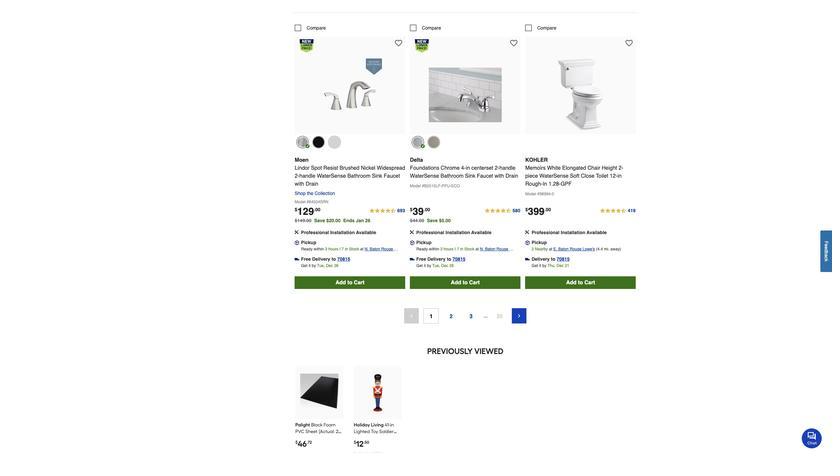 Task type: locate. For each thing, give the bounding box(es) containing it.
stock for 70815 button related to second truck filled icon from the right
[[465, 247, 475, 252]]

1 within from the left
[[314, 247, 324, 252]]

1 horizontal spatial add
[[451, 280, 462, 286]]

ready down $44.00
[[417, 247, 428, 252]]

0 horizontal spatial model
[[295, 200, 306, 205]]

watersense inside moen lindor spot resist brushed nickel widespread 2-handle watersense bathroom sink faucet with drain
[[317, 173, 346, 179]]

2 sink from the left
[[466, 173, 476, 179]]

$44.00 save $5.00
[[410, 218, 451, 224]]

3 down $5.00
[[441, 247, 443, 252]]

98994-
[[540, 192, 552, 197]]

70815 button for third truck filled icon from the right
[[338, 256, 351, 263]]

assembly image
[[295, 231, 299, 235]]

1 horizontal spatial pickup
[[417, 240, 432, 246]]

1 horizontal spatial 3
[[441, 247, 443, 252]]

|
[[340, 247, 341, 252], [455, 247, 456, 252]]

f e e d b a c k
[[825, 241, 830, 262]]

2 horizontal spatial by
[[543, 264, 547, 268]]

0 horizontal spatial 3
[[325, 247, 328, 252]]

1 | from the left
[[340, 247, 341, 252]]

12
[[356, 440, 364, 449]]

2 | from the left
[[455, 247, 456, 252]]

7
[[342, 247, 344, 252], [457, 247, 460, 252]]

cart
[[354, 280, 365, 286], [470, 280, 480, 286], [585, 280, 596, 286]]

4.5 stars image containing 693
[[369, 207, 406, 215]]

baton for n. baton rouge lowe's 'button' for 70815 button related to second truck filled icon from the right
[[485, 247, 496, 252]]

watersense for memoirs
[[540, 173, 569, 179]]

1 horizontal spatial available
[[472, 230, 492, 236]]

new lower price image down 1000042165 element
[[415, 39, 429, 53]]

# for kohler memoirs white elongated chair height 2- piece watersense soft close toilet 12-in rough-in 1.28-gpf
[[538, 192, 540, 197]]

0 horizontal spatial baton
[[370, 247, 381, 252]]

693 button
[[369, 207, 406, 215]]

0 horizontal spatial hours
[[329, 247, 339, 252]]

drain left the piece
[[506, 173, 519, 179]]

$ inside $ 39 .00
[[410, 207, 413, 213]]

2 bathroom from the left
[[441, 173, 464, 179]]

0 horizontal spatial pickup
[[301, 240, 317, 246]]

k
[[825, 259, 830, 262]]

2 horizontal spatial get
[[532, 264, 539, 268]]

$ inside $ 399 .00
[[526, 207, 528, 213]]

new lower price image for 2nd heart outline icon from right
[[415, 39, 429, 53]]

0 horizontal spatial assembly image
[[410, 231, 414, 235]]

with up shop
[[295, 181, 304, 187]]

41-in lighted toy soldier blow mold
[[354, 423, 394, 442]]

hours down the $20.00
[[329, 247, 339, 252]]

2 4.5 stars image from the left
[[485, 207, 521, 215]]

2 horizontal spatial add to cart button
[[526, 277, 637, 289]]

0 vertical spatial handle
[[500, 165, 516, 171]]

n. baton rouge lowe's button
[[365, 246, 406, 259], [480, 246, 521, 259]]

e. baton rouge lowe's button
[[554, 246, 596, 253]]

2 installation from the left
[[446, 230, 471, 236]]

# for delta foundations chrome 4-in centerset 2-handle watersense bathroom sink faucet with drain
[[422, 184, 425, 189]]

previously viewed heading
[[295, 345, 637, 359]]

2 horizontal spatial 4.5 stars image
[[600, 207, 637, 215]]

2 horizontal spatial delivery
[[532, 257, 550, 262]]

3 by from the left
[[543, 264, 547, 268]]

e up d
[[825, 244, 830, 247]]

drain
[[506, 173, 519, 179], [306, 181, 319, 187]]

3 installation from the left
[[561, 230, 586, 236]]

installation for 1st assembly icon from right
[[561, 230, 586, 236]]

moen lindor spot resist brushed nickel widespread 2-handle watersense bathroom sink faucet with drain
[[295, 157, 406, 187]]

1 vertical spatial model
[[526, 192, 537, 197]]

0 horizontal spatial ready
[[301, 247, 313, 252]]

get it by tue, dec 26 for 70815 button related to third truck filled icon from the right
[[301, 264, 339, 268]]

available
[[356, 230, 377, 236], [472, 230, 492, 236], [587, 230, 607, 236]]

1 horizontal spatial faucet
[[477, 173, 494, 179]]

3 get from the left
[[532, 264, 539, 268]]

2 horizontal spatial it
[[540, 264, 542, 268]]

2 inside 'link'
[[450, 314, 453, 320]]

$ inside $ 12 .50
[[354, 441, 356, 445]]

new lower price image down 1000476785 element
[[300, 39, 314, 53]]

4.5 stars image containing 419
[[600, 207, 637, 215]]

toilet
[[597, 173, 609, 179]]

n. baton rouge lowe's button for 70815 button related to third truck filled icon from the right
[[365, 246, 406, 259]]

.00 for 39
[[424, 207, 431, 213]]

free
[[301, 257, 311, 262], [417, 257, 427, 262]]

$ left .50
[[354, 441, 356, 445]]

1 vertical spatial handle
[[300, 173, 316, 179]]

0 horizontal spatial dec
[[326, 264, 333, 268]]

kohler memoirs white elongated chair height 2-piece watersense soft close toilet 12-in rough-in 1.28-gpf image
[[545, 59, 618, 132]]

pickup for second truck filled icon from the right
[[417, 240, 432, 246]]

n. for n. baton rouge lowe's 'button' corresponding to 70815 button related to third truck filled icon from the right
[[365, 247, 369, 252]]

2 it from the left
[[424, 264, 426, 268]]

2 .00 from the left
[[424, 207, 431, 213]]

2 get it by tue, dec 26 from the left
[[417, 264, 454, 268]]

compare inside 1000042165 element
[[422, 25, 442, 31]]

chrome image
[[329, 136, 341, 149], [412, 136, 425, 149]]

1 horizontal spatial 2
[[532, 247, 534, 252]]

2- down the lindor
[[295, 173, 300, 179]]

1 free delivery to 70815 from the left
[[301, 257, 351, 262]]

2 by from the left
[[427, 264, 432, 268]]

70815 button for third truck filled icon
[[557, 256, 570, 263]]

3 left '...'
[[470, 314, 473, 320]]

0 horizontal spatial with
[[295, 181, 304, 187]]

48-
[[304, 436, 311, 442]]

2 right 1
[[450, 314, 453, 320]]

by
[[312, 264, 316, 268], [427, 264, 432, 268], [543, 264, 547, 268]]

4.5 stars image
[[369, 207, 406, 215], [485, 207, 521, 215], [600, 207, 637, 215]]

0 horizontal spatial bathroom
[[348, 173, 371, 179]]

0 horizontal spatial n. baton rouge lowe's button
[[365, 246, 406, 259]]

2 dec from the left
[[442, 264, 449, 268]]

.00 inside $ 39 .00
[[424, 207, 431, 213]]

2 7 from the left
[[457, 247, 460, 252]]

0 horizontal spatial #
[[307, 200, 309, 205]]

1 installation from the left
[[331, 230, 355, 236]]

at for 70815 button related to second truck filled icon from the right
[[476, 247, 479, 252]]

1 pickup image from the left
[[295, 241, 300, 245]]

with inside 'delta foundations chrome 4-in centerset 2-handle watersense bathroom sink faucet with drain'
[[495, 173, 505, 179]]

delta
[[410, 157, 423, 163]]

1 horizontal spatial save
[[427, 218, 438, 224]]

2 horizontal spatial truck filled image
[[526, 257, 530, 262]]

pickup image down $44.00
[[410, 241, 415, 245]]

to
[[332, 257, 336, 262], [447, 257, 452, 262], [552, 257, 556, 262], [348, 280, 353, 286], [463, 280, 468, 286], [579, 280, 584, 286]]

1 dec from the left
[[326, 264, 333, 268]]

watersense down white
[[540, 173, 569, 179]]

2 hours from the left
[[444, 247, 454, 252]]

.00 inside $ 399 .00
[[545, 207, 552, 213]]

1 get it by tue, dec 26 from the left
[[301, 264, 339, 268]]

1 horizontal spatial ready
[[417, 247, 428, 252]]

lindor
[[295, 165, 310, 171]]

0 horizontal spatial tue,
[[317, 264, 325, 268]]

# down foundations
[[422, 184, 425, 189]]

2 horizontal spatial installation
[[561, 230, 586, 236]]

4.5 stars image for 399
[[600, 207, 637, 215]]

1 hours from the left
[[329, 247, 339, 252]]

419 button
[[600, 207, 637, 215]]

2 pickup from the left
[[417, 240, 432, 246]]

1 watersense from the left
[[317, 173, 346, 179]]

ends jan 26 element
[[344, 218, 373, 224]]

sink down the nickel
[[372, 173, 383, 179]]

0 horizontal spatial pickup image
[[295, 241, 300, 245]]

new lower price image for heart outline image
[[300, 39, 314, 53]]

model for foundations chrome 4-in centerset 2-handle watersense bathroom sink faucet with drain
[[410, 184, 421, 189]]

1 horizontal spatial 70815
[[453, 257, 466, 262]]

memoirs
[[526, 165, 546, 171]]

palight black foam pvc sheet (actual: 24-in x 48-in) image
[[300, 374, 339, 412]]

2 ready from the left
[[417, 247, 428, 252]]

0 horizontal spatial compare
[[307, 25, 326, 31]]

assembly image down $44.00
[[410, 231, 414, 235]]

professional up 'nearby'
[[532, 230, 560, 236]]

chrome image left brushed nickel icon
[[412, 136, 425, 149]]

cart for second add to cart button
[[470, 280, 480, 286]]

2 70815 button from the left
[[453, 256, 466, 263]]

.00 down 84504srn
[[314, 207, 321, 213]]

n. baton rouge lowe's button for 70815 button related to second truck filled icon from the right
[[480, 246, 521, 259]]

truck filled image
[[295, 257, 300, 262], [410, 257, 415, 262], [526, 257, 530, 262]]

2 free from the left
[[417, 257, 427, 262]]

1 n. baton rouge lowe's button from the left
[[365, 246, 406, 259]]

chrome image right matte black image
[[329, 136, 341, 149]]

2 add to cart button from the left
[[410, 277, 521, 289]]

f
[[825, 241, 830, 244]]

foundations
[[410, 165, 440, 171]]

1 sink from the left
[[372, 173, 383, 179]]

0 horizontal spatial get
[[301, 264, 308, 268]]

2 compare from the left
[[422, 25, 442, 31]]

0 horizontal spatial get it by tue, dec 26
[[301, 264, 339, 268]]

faucet down centerset
[[477, 173, 494, 179]]

1 horizontal spatial with
[[495, 173, 505, 179]]

in inside black foam pvc sheet (actual: 24- in x 48-in)
[[296, 436, 299, 442]]

0 horizontal spatial .00
[[314, 207, 321, 213]]

2 heart outline image from the left
[[626, 40, 634, 47]]

rouge
[[382, 247, 393, 252], [497, 247, 509, 252], [570, 247, 582, 252]]

$ 129 .00
[[295, 206, 321, 218]]

bathroom down the nickel
[[348, 173, 371, 179]]

1 it from the left
[[309, 264, 311, 268]]

within down the $44.00 save $5.00
[[429, 247, 440, 252]]

in inside 'delta foundations chrome 4-in centerset 2-handle watersense bathroom sink faucet with drain'
[[466, 165, 470, 171]]

tue,
[[317, 264, 325, 268], [433, 264, 441, 268]]

2 horizontal spatial rouge
[[570, 247, 582, 252]]

brushed nickel image
[[428, 136, 441, 149]]

tue, for 70815 button related to third truck filled icon from the right
[[317, 264, 325, 268]]

2 horizontal spatial lowe's
[[583, 247, 596, 252]]

0 vertical spatial drain
[[506, 173, 519, 179]]

get it by tue, dec 26 for 70815 button related to second truck filled icon from the right
[[417, 264, 454, 268]]

1 vertical spatial with
[[295, 181, 304, 187]]

$ right the 580
[[526, 207, 528, 213]]

at for 70815 button related to third truck filled icon from the right
[[361, 247, 364, 252]]

3 at from the left
[[550, 247, 553, 252]]

eco
[[452, 184, 460, 189]]

39
[[413, 206, 424, 218]]

2 professional installation available from the left
[[417, 230, 492, 236]]

model for memoirs white elongated chair height 2- piece watersense soft close toilet 12-in rough-in 1.28-gpf
[[526, 192, 537, 197]]

2 horizontal spatial pickup
[[532, 240, 547, 246]]

580
[[513, 208, 521, 214]]

70815 button for second truck filled icon from the right
[[453, 256, 466, 263]]

piece
[[526, 173, 539, 179]]

2 watersense from the left
[[410, 173, 439, 179]]

1 pickup from the left
[[301, 240, 317, 246]]

compare
[[307, 25, 326, 31], [422, 25, 442, 31], [538, 25, 557, 31]]

1 horizontal spatial pickup image
[[410, 241, 415, 245]]

2 left 'nearby'
[[532, 247, 534, 252]]

3 professional installation available from the left
[[532, 230, 607, 236]]

2- inside 'delta foundations chrome 4-in centerset 2-handle watersense bathroom sink faucet with drain'
[[495, 165, 500, 171]]

ready for second truck filled icon from the right
[[417, 247, 428, 252]]

.00 for 399
[[545, 207, 552, 213]]

pickup image down assembly image
[[295, 241, 300, 245]]

0 horizontal spatial free
[[301, 257, 311, 262]]

$ up $149.00
[[295, 207, 298, 213]]

2 horizontal spatial 26
[[450, 264, 454, 268]]

drain inside moen lindor spot resist brushed nickel widespread 2-handle watersense bathroom sink faucet with drain
[[306, 181, 319, 187]]

model down shop
[[295, 200, 306, 205]]

professional installation available down $5.00
[[417, 230, 492, 236]]

available down jan
[[356, 230, 377, 236]]

2 cart from the left
[[470, 280, 480, 286]]

0 horizontal spatial add to cart button
[[295, 277, 406, 289]]

handle right centerset
[[500, 165, 516, 171]]

1 horizontal spatial within
[[429, 247, 440, 252]]

7 for 70815 button related to second truck filled icon from the right
[[457, 247, 460, 252]]

3 delivery from the left
[[532, 257, 550, 262]]

savings save $20.00 element
[[315, 218, 373, 224]]

3 compare from the left
[[538, 25, 557, 31]]

2 horizontal spatial 2-
[[619, 165, 624, 171]]

1 horizontal spatial by
[[427, 264, 432, 268]]

professional for 1st assembly icon from right
[[532, 230, 560, 236]]

0 horizontal spatial faucet
[[384, 173, 400, 179]]

free delivery to 70815 for 70815 button related to second truck filled icon from the right
[[417, 257, 466, 262]]

70815 button
[[338, 256, 351, 263], [453, 256, 466, 263], [557, 256, 570, 263]]

professional for second assembly icon from the right
[[417, 230, 445, 236]]

2 horizontal spatial professional installation available
[[532, 230, 607, 236]]

handle down the lindor
[[300, 173, 316, 179]]

.00 up the $44.00 save $5.00
[[424, 207, 431, 213]]

1
[[430, 314, 433, 320]]

available down 580 button at right
[[472, 230, 492, 236]]

professional installation available
[[301, 230, 377, 236], [417, 230, 492, 236], [532, 230, 607, 236]]

$ inside $ 129 .00
[[295, 207, 298, 213]]

70815 for 70815 button related to second truck filled icon from the right
[[453, 257, 466, 262]]

3 down $149.00 save $20.00 ends jan 26 on the top of page
[[325, 247, 328, 252]]

1 save from the left
[[315, 218, 325, 224]]

pickup image
[[295, 241, 300, 245], [410, 241, 415, 245]]

matte black image
[[313, 136, 325, 149]]

1 n. from the left
[[365, 247, 369, 252]]

$149.00
[[295, 218, 312, 224]]

shop the collection link
[[295, 191, 338, 196]]

cart for 3rd add to cart button
[[585, 280, 596, 286]]

1 horizontal spatial new lower price image
[[415, 39, 429, 53]]

1 horizontal spatial delivery
[[428, 257, 446, 262]]

model # 98994-0
[[526, 192, 555, 197]]

moen
[[295, 157, 309, 163]]

2 vertical spatial #
[[307, 200, 309, 205]]

get it by tue, dec 26
[[301, 264, 339, 268], [417, 264, 454, 268]]

3 dec from the left
[[557, 264, 564, 268]]

installation up e. baton rouge lowe's button
[[561, 230, 586, 236]]

with left the piece
[[495, 173, 505, 179]]

it for third truck filled icon
[[540, 264, 542, 268]]

2 chrome image from the left
[[412, 136, 425, 149]]

drain up the
[[306, 181, 319, 187]]

.00 down 98994- in the top of the page
[[545, 207, 552, 213]]

1 horizontal spatial drain
[[506, 173, 519, 179]]

2 horizontal spatial 70815
[[557, 257, 570, 262]]

129
[[298, 206, 314, 218]]

installation down $5.00
[[446, 230, 471, 236]]

model left the b2515lf-
[[410, 184, 421, 189]]

1 horizontal spatial sink
[[466, 173, 476, 179]]

ready within 3 hours | 7 in stock at n. baton rouge lowe's for 70815 button related to second truck filled icon from the right
[[417, 247, 510, 259]]

faucet down widespread
[[384, 173, 400, 179]]

1 horizontal spatial handle
[[500, 165, 516, 171]]

compare inside 1000476785 element
[[307, 25, 326, 31]]

2 stock from the left
[[465, 247, 475, 252]]

assembly image
[[410, 231, 414, 235], [526, 231, 530, 235]]

0 vertical spatial 2
[[532, 247, 534, 252]]

c
[[825, 257, 830, 259]]

0 horizontal spatial 70815 button
[[338, 256, 351, 263]]

.50
[[364, 441, 370, 445]]

0 horizontal spatial 70815
[[338, 257, 351, 262]]

1 free from the left
[[301, 257, 311, 262]]

installation for assembly image
[[331, 230, 355, 236]]

2 horizontal spatial #
[[538, 192, 540, 197]]

0 horizontal spatial heart outline image
[[511, 40, 518, 47]]

0 horizontal spatial cart
[[354, 280, 365, 286]]

living
[[371, 423, 384, 428]]

4.5 stars image containing 580
[[485, 207, 521, 215]]

with
[[495, 173, 505, 179], [295, 181, 304, 187]]

e up b
[[825, 247, 830, 249]]

4.5 stars image for 39
[[485, 207, 521, 215]]

1 compare from the left
[[307, 25, 326, 31]]

50057975 element
[[526, 25, 557, 31]]

0 horizontal spatial sink
[[372, 173, 383, 179]]

2 horizontal spatial professional
[[532, 230, 560, 236]]

3 cart from the left
[[585, 280, 596, 286]]

1 add to cart from the left
[[336, 280, 365, 286]]

1 add from the left
[[336, 280, 346, 286]]

1.28-
[[549, 181, 561, 187]]

0 horizontal spatial save
[[315, 218, 325, 224]]

0 horizontal spatial 2
[[450, 314, 453, 320]]

1 horizontal spatial add to cart
[[451, 280, 480, 286]]

professional down the was price $149.00 element
[[301, 230, 329, 236]]

3 .00 from the left
[[545, 207, 552, 213]]

4.5 stars image for 129
[[369, 207, 406, 215]]

model down rough-
[[526, 192, 537, 197]]

0
[[552, 192, 555, 197]]

professional down the $44.00 save $5.00
[[417, 230, 445, 236]]

$ right 693 at top left
[[410, 207, 413, 213]]

b2515lf-
[[425, 184, 442, 189]]

2- inside kohler memoirs white elongated chair height 2- piece watersense soft close toilet 12-in rough-in 1.28-gpf
[[619, 165, 624, 171]]

tue, for 70815 button related to second truck filled icon from the right
[[433, 264, 441, 268]]

1 4.5 stars image from the left
[[369, 207, 406, 215]]

0 horizontal spatial free delivery to 70815
[[301, 257, 351, 262]]

3 for 70815 button related to second truck filled icon from the right
[[441, 247, 443, 252]]

ready within 3 hours | 7 in stock at n. baton rouge lowe's
[[301, 247, 395, 259], [417, 247, 510, 259]]

it for third truck filled icon from the right
[[309, 264, 311, 268]]

1 ready from the left
[[301, 247, 313, 252]]

1 horizontal spatial .00
[[424, 207, 431, 213]]

1 70815 button from the left
[[338, 256, 351, 263]]

1 horizontal spatial cart
[[470, 280, 480, 286]]

1 7 from the left
[[342, 247, 344, 252]]

1 rouge from the left
[[382, 247, 393, 252]]

2 ready within 3 hours | 7 in stock at n. baton rouge lowe's from the left
[[417, 247, 510, 259]]

1000476785 element
[[295, 25, 326, 31]]

2 n. baton rouge lowe's button from the left
[[480, 246, 521, 259]]

assembly image up pickup icon
[[526, 231, 530, 235]]

2 at from the left
[[476, 247, 479, 252]]

0 horizontal spatial truck filled image
[[295, 257, 300, 262]]

3 4.5 stars image from the left
[[600, 207, 637, 215]]

0 horizontal spatial stock
[[349, 247, 359, 252]]

1 horizontal spatial dec
[[442, 264, 449, 268]]

collection
[[315, 191, 335, 196]]

41-
[[385, 423, 391, 428]]

0 vertical spatial model
[[410, 184, 421, 189]]

2 baton from the left
[[485, 247, 496, 252]]

2 add to cart from the left
[[451, 280, 480, 286]]

2 nearby at e. baton rouge lowe's (4.4 mi. away)
[[532, 247, 622, 252]]

0 horizontal spatial watersense
[[317, 173, 346, 179]]

watersense inside kohler memoirs white elongated chair height 2- piece watersense soft close toilet 12-in rough-in 1.28-gpf
[[540, 173, 569, 179]]

0 horizontal spatial 7
[[342, 247, 344, 252]]

ready down $149.00
[[301, 247, 313, 252]]

2 new lower price image from the left
[[415, 39, 429, 53]]

2 n. from the left
[[480, 247, 484, 252]]

2 professional from the left
[[417, 230, 445, 236]]

2- right centerset
[[495, 165, 500, 171]]

dec for 70815 button related to second truck filled icon from the right
[[442, 264, 449, 268]]

professional installation available down savings save $20.00 element
[[301, 230, 377, 236]]

pickup image for second truck filled icon from the right
[[410, 241, 415, 245]]

1 horizontal spatial baton
[[485, 247, 496, 252]]

2 horizontal spatial at
[[550, 247, 553, 252]]

installation down savings save $20.00 element
[[331, 230, 355, 236]]

arrow right image
[[517, 314, 522, 319]]

save left the $20.00
[[315, 218, 325, 224]]

$
[[295, 207, 298, 213], [410, 207, 413, 213], [526, 207, 528, 213], [296, 441, 298, 445], [354, 441, 356, 445]]

1 stock from the left
[[349, 247, 359, 252]]

save for 39
[[427, 218, 438, 224]]

70815 for 70815 button related to third truck filled icon from the right
[[338, 257, 351, 262]]

0 horizontal spatial delivery
[[312, 257, 331, 262]]

compare inside 50057975 element
[[538, 25, 557, 31]]

# down rough-
[[538, 192, 540, 197]]

0 horizontal spatial installation
[[331, 230, 355, 236]]

in
[[466, 165, 470, 171], [618, 173, 622, 179], [345, 247, 348, 252], [461, 247, 464, 252], [391, 423, 394, 428], [296, 436, 299, 442]]

2 get from the left
[[417, 264, 423, 268]]

2 horizontal spatial watersense
[[540, 173, 569, 179]]

.00 inside $ 129 .00
[[314, 207, 321, 213]]

3 professional from the left
[[532, 230, 560, 236]]

pickup up 'nearby'
[[532, 240, 547, 246]]

26 for third truck filled icon from the right
[[334, 264, 339, 268]]

available up (4.4
[[587, 230, 607, 236]]

n. for n. baton rouge lowe's 'button' for 70815 button related to second truck filled icon from the right
[[480, 247, 484, 252]]

2 delivery from the left
[[428, 257, 446, 262]]

# down the
[[307, 200, 309, 205]]

2- right height
[[619, 165, 624, 171]]

1 horizontal spatial watersense
[[410, 173, 439, 179]]

save left $5.00
[[427, 218, 438, 224]]

n.
[[365, 247, 369, 252], [480, 247, 484, 252]]

2 for 2 nearby at e. baton rouge lowe's (4.4 mi. away)
[[532, 247, 534, 252]]

$ left 'x'
[[296, 441, 298, 445]]

rouge for 70815 button related to third truck filled icon from the right
[[382, 247, 393, 252]]

sink down 4- in the top of the page
[[466, 173, 476, 179]]

professional installation available for 1st assembly icon from right
[[532, 230, 607, 236]]

2
[[532, 247, 534, 252], [450, 314, 453, 320]]

1 ready within 3 hours | 7 in stock at n. baton rouge lowe's from the left
[[301, 247, 395, 259]]

free delivery to 70815
[[301, 257, 351, 262], [417, 257, 466, 262]]

1 add to cart button from the left
[[295, 277, 406, 289]]

3 70815 from the left
[[557, 257, 570, 262]]

1 horizontal spatial assembly image
[[526, 231, 530, 235]]

1 horizontal spatial get it by tue, dec 26
[[417, 264, 454, 268]]

693
[[398, 208, 405, 214]]

watersense down resist
[[317, 173, 346, 179]]

2 tue, from the left
[[433, 264, 441, 268]]

2 add from the left
[[451, 280, 462, 286]]

1 horizontal spatial free
[[417, 257, 427, 262]]

installation for second assembly icon from the right
[[446, 230, 471, 236]]

dec for 70815 button related to third truck filled icon from the right
[[326, 264, 333, 268]]

12-
[[610, 173, 618, 179]]

26
[[366, 218, 371, 224], [334, 264, 339, 268], [450, 264, 454, 268]]

within down $149.00 save $20.00 ends jan 26 on the top of page
[[314, 247, 324, 252]]

1 faucet from the left
[[384, 173, 400, 179]]

1 professional installation available from the left
[[301, 230, 377, 236]]

2 within from the left
[[429, 247, 440, 252]]

$ inside $ 46 .72
[[296, 441, 298, 445]]

3 pickup from the left
[[532, 240, 547, 246]]

0 horizontal spatial rouge
[[382, 247, 393, 252]]

watersense inside 'delta foundations chrome 4-in centerset 2-handle watersense bathroom sink faucet with drain'
[[410, 173, 439, 179]]

get
[[301, 264, 308, 268], [417, 264, 423, 268], [532, 264, 539, 268]]

...
[[484, 313, 488, 319]]

1 new lower price image from the left
[[300, 39, 314, 53]]

baton for n. baton rouge lowe's 'button' corresponding to 70815 button related to third truck filled icon from the right
[[370, 247, 381, 252]]

holiday
[[354, 423, 370, 428]]

1 chrome image from the left
[[329, 136, 341, 149]]

new lower price image
[[300, 39, 314, 53], [415, 39, 429, 53]]

1 cart from the left
[[354, 280, 365, 286]]

580 button
[[485, 207, 521, 215]]

1 horizontal spatial |
[[455, 247, 456, 252]]

watersense down foundations
[[410, 173, 439, 179]]

$ for 129
[[295, 207, 298, 213]]

pickup down $149.00
[[301, 240, 317, 246]]

1 vertical spatial 2
[[450, 314, 453, 320]]

0 horizontal spatial add
[[336, 280, 346, 286]]

1 horizontal spatial truck filled image
[[410, 257, 415, 262]]

professional installation available up e. baton rouge lowe's button
[[532, 230, 607, 236]]

0 horizontal spatial by
[[312, 264, 316, 268]]

1 horizontal spatial heart outline image
[[626, 40, 634, 47]]

e
[[825, 244, 830, 247], [825, 247, 830, 249]]

1 bathroom from the left
[[348, 173, 371, 179]]

pickup
[[301, 240, 317, 246], [417, 240, 432, 246], [532, 240, 547, 246]]

0 horizontal spatial 4.5 stars image
[[369, 207, 406, 215]]

pickup down the $44.00 save $5.00
[[417, 240, 432, 246]]

blow
[[354, 436, 364, 442]]

2 free delivery to 70815 from the left
[[417, 257, 466, 262]]

heart outline image
[[511, 40, 518, 47], [626, 40, 634, 47]]

hours down $5.00
[[444, 247, 454, 252]]

bathroom down chrome
[[441, 173, 464, 179]]

spot resist brushed nickel image
[[297, 136, 309, 149]]

free for second truck filled icon from the right
[[417, 257, 427, 262]]

3 70815 button from the left
[[557, 256, 570, 263]]

1 horizontal spatial lowe's
[[480, 254, 493, 259]]

kohler
[[526, 157, 548, 163]]

installation
[[331, 230, 355, 236], [446, 230, 471, 236], [561, 230, 586, 236]]

1 .00 from the left
[[314, 207, 321, 213]]

faucet inside moen lindor spot resist brushed nickel widespread 2-handle watersense bathroom sink faucet with drain
[[384, 173, 400, 179]]

1 at from the left
[[361, 247, 364, 252]]



Task type: describe. For each thing, give the bounding box(es) containing it.
dec for 70815 button related to third truck filled icon
[[557, 264, 564, 268]]

model # b2515lf-ppu-eco
[[410, 184, 460, 189]]

previously
[[428, 347, 473, 357]]

shop the collection
[[295, 191, 335, 196]]

pickup image for third truck filled icon from the right
[[295, 241, 300, 245]]

1 get from the left
[[301, 264, 308, 268]]

3 available from the left
[[587, 230, 607, 236]]

$ 399 .00
[[526, 206, 552, 218]]

compare for 1000476785 element
[[307, 25, 326, 31]]

(actual:
[[319, 429, 335, 435]]

chat invite button image
[[803, 429, 823, 449]]

in
[[543, 181, 548, 187]]

compare for 50057975 element
[[538, 25, 557, 31]]

handle inside moen lindor spot resist brushed nickel widespread 2-handle watersense bathroom sink faucet with drain
[[300, 173, 316, 179]]

1 truck filled image from the left
[[295, 257, 300, 262]]

.00 for 129
[[314, 207, 321, 213]]

pickup for third truck filled icon from the right
[[301, 240, 317, 246]]

x
[[301, 436, 303, 442]]

thu,
[[548, 264, 556, 268]]

soft
[[571, 173, 580, 179]]

bathroom inside moen lindor spot resist brushed nickel widespread 2-handle watersense bathroom sink faucet with drain
[[348, 173, 371, 179]]

actual price $129.00 element
[[295, 206, 321, 218]]

$5.00
[[439, 218, 451, 224]]

lowe's for n. baton rouge lowe's 'button' corresponding to 70815 button related to third truck filled icon from the right
[[365, 254, 377, 259]]

height
[[602, 165, 618, 171]]

stock for 70815 button related to third truck filled icon from the right
[[349, 247, 359, 252]]

add to cart for second add to cart button
[[451, 280, 480, 286]]

it for second truck filled icon from the right
[[424, 264, 426, 268]]

bathroom inside 'delta foundations chrome 4-in centerset 2-handle watersense bathroom sink faucet with drain'
[[441, 173, 464, 179]]

hours for 70815 button related to second truck filled icon from the right
[[444, 247, 454, 252]]

$ 12 .50
[[354, 440, 370, 449]]

3 rouge from the left
[[570, 247, 582, 252]]

$ 46 .72
[[296, 440, 312, 449]]

$149.00 save $20.00 ends jan 26
[[295, 218, 371, 224]]

foam
[[324, 423, 336, 428]]

$ for 39
[[410, 207, 413, 213]]

f e e d b a c k button
[[821, 231, 833, 272]]

soldier
[[380, 429, 394, 435]]

previously viewed
[[428, 347, 504, 357]]

mold
[[365, 436, 376, 442]]

399
[[528, 206, 545, 218]]

professional for assembly image
[[301, 230, 329, 236]]

25
[[497, 314, 503, 320]]

1 heart outline image from the left
[[511, 40, 518, 47]]

1 available from the left
[[356, 230, 377, 236]]

resist
[[324, 165, 338, 171]]

2 available from the left
[[472, 230, 492, 236]]

$ for 12
[[354, 441, 356, 445]]

7 for 70815 button related to third truck filled icon from the right
[[342, 247, 344, 252]]

b
[[825, 252, 830, 254]]

was price $149.00 element
[[295, 217, 315, 224]]

sink inside moen lindor spot resist brushed nickel widespread 2-handle watersense bathroom sink faucet with drain
[[372, 173, 383, 179]]

2 truck filled image from the left
[[410, 257, 415, 262]]

save for 129
[[315, 218, 325, 224]]

$44.00
[[410, 218, 425, 224]]

free for third truck filled icon from the right
[[301, 257, 311, 262]]

away)
[[611, 247, 622, 252]]

1 delivery from the left
[[312, 257, 331, 262]]

shop
[[295, 191, 306, 196]]

add for first add to cart button
[[336, 280, 346, 286]]

d
[[825, 249, 830, 252]]

3 for 70815 button related to third truck filled icon from the right
[[325, 247, 328, 252]]

in inside kohler memoirs white elongated chair height 2- piece watersense soft close toilet 12-in rough-in 1.28-gpf
[[618, 173, 622, 179]]

26 for second truck filled icon from the right
[[450, 264, 454, 268]]

jan
[[356, 218, 364, 224]]

free delivery to 70815 for 70815 button related to third truck filled icon from the right
[[301, 257, 351, 262]]

4-
[[462, 165, 466, 171]]

3 baton from the left
[[559, 247, 569, 252]]

professional installation available for second assembly icon from the right
[[417, 230, 492, 236]]

sink inside 'delta foundations chrome 4-in centerset 2-handle watersense bathroom sink faucet with drain'
[[466, 173, 476, 179]]

| for 70815 button related to second truck filled icon from the right
[[455, 247, 456, 252]]

arrow left image
[[409, 314, 415, 319]]

$ for 46
[[296, 441, 298, 445]]

25 link
[[493, 309, 508, 324]]

heart outline image
[[395, 40, 403, 47]]

delta foundations chrome 4-in centerset 2-handle watersense bathroom sink faucet with drain
[[410, 157, 519, 179]]

within for 70815 button related to third truck filled icon from the right
[[314, 247, 324, 252]]

2- for height
[[619, 165, 624, 171]]

the
[[307, 191, 314, 196]]

1 e from the top
[[825, 244, 830, 247]]

nickel
[[361, 165, 376, 171]]

2 for 2
[[450, 314, 453, 320]]

in)
[[311, 436, 316, 442]]

1 by from the left
[[312, 264, 316, 268]]

with inside moen lindor spot resist brushed nickel widespread 2-handle watersense bathroom sink faucet with drain
[[295, 181, 304, 187]]

centerset
[[472, 165, 494, 171]]

2 assembly image from the left
[[526, 231, 530, 235]]

white
[[548, 165, 561, 171]]

holiday living
[[354, 423, 384, 428]]

moen lindor spot resist brushed nickel widespread 2-handle watersense bathroom sink faucet with drain image
[[314, 59, 387, 132]]

2 horizontal spatial 3
[[470, 314, 473, 320]]

ready for third truck filled icon from the right
[[301, 247, 313, 252]]

add for 3rd add to cart button
[[567, 280, 577, 286]]

3 truck filled image from the left
[[526, 257, 530, 262]]

pickup for third truck filled icon
[[532, 240, 547, 246]]

419
[[628, 208, 636, 214]]

within for 70815 button related to second truck filled icon from the right
[[429, 247, 440, 252]]

| for 70815 button related to third truck filled icon from the right
[[340, 247, 341, 252]]

toy
[[371, 429, 378, 435]]

get it by thu, dec 21
[[532, 264, 570, 268]]

professional installation available for assembly image
[[301, 230, 377, 236]]

1 horizontal spatial 26
[[366, 218, 371, 224]]

1000042165 element
[[410, 25, 442, 31]]

ends
[[344, 218, 355, 224]]

holiday living 41-in lighted toy soldier blow mold image
[[359, 374, 397, 412]]

viewed
[[475, 347, 504, 357]]

2 e from the top
[[825, 247, 830, 249]]

add to cart for first add to cart button
[[336, 280, 365, 286]]

chair
[[588, 165, 601, 171]]

gpf
[[561, 181, 572, 187]]

3 link
[[464, 309, 479, 324]]

rouge for 70815 button related to second truck filled icon from the right
[[497, 247, 509, 252]]

spot
[[311, 165, 322, 171]]

handle inside 'delta foundations chrome 4-in centerset 2-handle watersense bathroom sink faucet with drain'
[[500, 165, 516, 171]]

model # 84504srn
[[295, 200, 329, 205]]

24-
[[336, 429, 343, 435]]

2- inside moen lindor spot resist brushed nickel widespread 2-handle watersense bathroom sink faucet with drain
[[295, 173, 300, 179]]

$ for 399
[[526, 207, 528, 213]]

hours for 70815 button related to third truck filled icon from the right
[[329, 247, 339, 252]]

elongated
[[563, 165, 587, 171]]

actual price $39.00 element
[[410, 206, 431, 218]]

delivery to 70815
[[532, 257, 570, 262]]

add for second add to cart button
[[451, 280, 462, 286]]

lowe's for n. baton rouge lowe's 'button' for 70815 button related to second truck filled icon from the right
[[480, 254, 493, 259]]

a
[[825, 254, 830, 257]]

watersense for foundations
[[410, 173, 439, 179]]

.72
[[307, 441, 312, 445]]

brushed
[[340, 165, 360, 171]]

3 add to cart button from the left
[[526, 277, 637, 289]]

close
[[582, 173, 595, 179]]

black
[[311, 423, 323, 428]]

palight
[[296, 423, 310, 428]]

2 vertical spatial model
[[295, 200, 306, 205]]

mi.
[[605, 247, 610, 252]]

pickup image
[[526, 241, 530, 245]]

rough-
[[526, 181, 543, 187]]

drain inside 'delta foundations chrome 4-in centerset 2-handle watersense bathroom sink faucet with drain'
[[506, 173, 519, 179]]

delta foundations chrome 4-in centerset 2-handle watersense bathroom sink faucet with drain image
[[429, 59, 502, 132]]

1 assembly image from the left
[[410, 231, 414, 235]]

widespread
[[377, 165, 406, 171]]

21
[[565, 264, 570, 268]]

add to cart for 3rd add to cart button
[[567, 280, 596, 286]]

84504srn
[[309, 200, 329, 205]]

in inside the 41-in lighted toy soldier blow mold
[[391, 423, 394, 428]]

chrome
[[441, 165, 460, 171]]

cart for first add to cart button
[[354, 280, 365, 286]]

ready within 3 hours | 7 in stock at n. baton rouge lowe's for 70815 button related to third truck filled icon from the right
[[301, 247, 395, 259]]

faucet inside 'delta foundations chrome 4-in centerset 2-handle watersense bathroom sink faucet with drain'
[[477, 173, 494, 179]]

e.
[[554, 247, 558, 252]]

2- for centerset
[[495, 165, 500, 171]]

1 link
[[424, 309, 439, 324]]

was price $44.00 element
[[410, 217, 427, 224]]

black foam pvc sheet (actual: 24- in x 48-in)
[[296, 423, 343, 442]]

$20.00
[[327, 218, 341, 224]]

actual price $399.00 element
[[526, 206, 552, 218]]

compare for 1000042165 element
[[422, 25, 442, 31]]

46
[[298, 440, 307, 449]]

2 link
[[444, 309, 459, 324]]



Task type: vqa. For each thing, say whether or not it's contained in the screenshot.
Central's Store:
no



